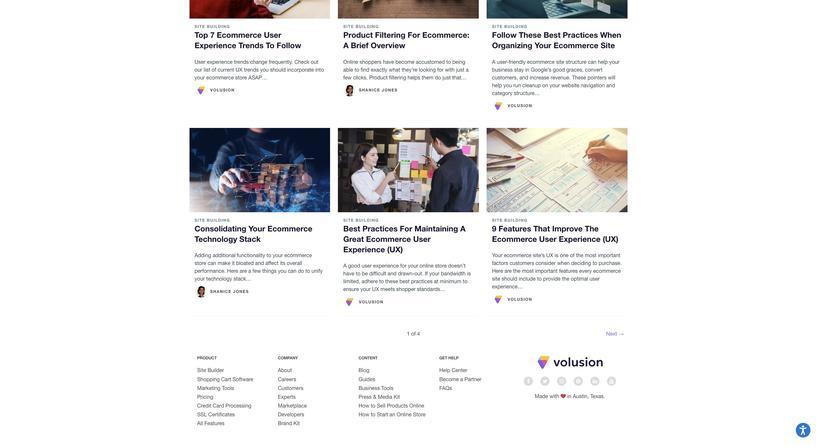 Task type: vqa. For each thing, say whether or not it's contained in the screenshot.
include
yes



Task type: describe. For each thing, give the bounding box(es) containing it.
filtering
[[375, 30, 406, 40]]

practices inside site building best practices for maintaining a great ecommerce user experience (ux)
[[362, 224, 398, 234]]

your up "its"
[[273, 253, 283, 259]]

store inside a good user experience for your online store doesn't have to be difficult and drawn-out. if your bandwidth is limited, adhere to these best practices at minimum to ensure your ux meets shopper standards…
[[435, 263, 447, 269]]

1 vertical spatial online
[[409, 404, 424, 409]]

you inside adding additional functionality to your ecommerce store can make it bloated and affect its overall performance. here are a few things you can do to unify your technology stack…
[[278, 269, 287, 274]]

increase
[[530, 75, 549, 80]]

about
[[278, 368, 292, 374]]

building for product
[[356, 24, 379, 29]]

are inside adding additional functionality to your ecommerce store can make it bloated and affect its overall performance. here are a few things you can do to unify your technology stack…
[[240, 269, 247, 274]]

help center become a partner faqs
[[439, 368, 482, 392]]

become
[[439, 377, 459, 383]]

out.
[[414, 271, 423, 277]]

austin,
[[573, 394, 589, 400]]

stack…
[[234, 276, 251, 282]]

shopping cart software link
[[197, 377, 253, 383]]

when
[[600, 30, 621, 40]]

9 features that improve the ecommerce user experience (ux) image
[[487, 128, 628, 213]]

follow volusion on twitter image
[[543, 379, 548, 385]]

to right deciding
[[593, 261, 597, 267]]

volusion link for top 7 ecommerce user experience trends to follow
[[195, 84, 235, 97]]

credit
[[197, 404, 211, 409]]

&
[[373, 395, 376, 401]]

your up out.
[[408, 263, 418, 269]]

site's
[[533, 253, 545, 259]]

to right the include
[[537, 276, 542, 282]]

to up affect
[[267, 253, 271, 259]]

optimal
[[571, 276, 588, 282]]

improve
[[552, 224, 583, 234]]

building for 9
[[504, 218, 528, 223]]

1 horizontal spatial can
[[288, 269, 296, 274]]

follow these best practices when organizing your ecommerce site image
[[487, 0, 628, 19]]

organizing
[[492, 41, 532, 50]]

careers link
[[278, 377, 296, 383]]

you inside a user-friendly ecommerce site structure can help your business stay in google's good graces, convert customers, and increase revenue. these pointers will help you run cleanup on your website navigation and category structure…
[[503, 82, 512, 88]]

a inside help center become a partner faqs
[[460, 377, 463, 383]]

a inside site building product filtering for ecommerce: a brief overview
[[343, 41, 349, 50]]

practices
[[411, 279, 433, 285]]

structure
[[566, 59, 587, 65]]

software
[[233, 377, 253, 383]]

site building 9 features that improve the ecommerce user experience (ux)
[[492, 218, 618, 244]]

volusion for ecommerce
[[508, 297, 532, 302]]

faqs
[[439, 386, 452, 392]]

follow volusion on instagram image
[[559, 379, 564, 385]]

your ecommerce site's ux is one of the most important factors customers consider when deciding to purchase. here are the most important features every ecommerce site should include to provide the optimal user experience…
[[492, 253, 622, 290]]

1 vertical spatial with
[[550, 394, 559, 400]]

1 horizontal spatial in
[[567, 394, 571, 400]]

every
[[579, 269, 592, 274]]

your right on
[[550, 82, 560, 88]]

customers,
[[492, 75, 518, 80]]

experience inside "site building top 7 ecommerce user experience trends to follow"
[[195, 41, 236, 50]]

can inside a user-friendly ecommerce site structure can help your business stay in google's good graces, convert customers, and increase revenue. these pointers will help you run cleanup on your website navigation and category structure…
[[588, 59, 596, 65]]

accustomed
[[416, 59, 445, 65]]

9
[[492, 224, 496, 234]]

ecommerce inside site building consolidating your ecommerce technology stack
[[267, 224, 312, 234]]

things
[[262, 269, 277, 274]]

a for best practices for maintaining a great ecommerce user experience (ux)
[[343, 263, 347, 269]]

1 vertical spatial help
[[492, 82, 502, 88]]

standards…
[[417, 287, 445, 293]]

0 vertical spatial most
[[585, 253, 597, 259]]

technology
[[195, 235, 237, 244]]

ecommerce inside a user-friendly ecommerce site structure can help your business stay in google's good graces, convert customers, and increase revenue. these pointers will help you run cleanup on your website navigation and category structure…
[[527, 59, 555, 65]]

follow volusion on linkedin image
[[593, 379, 597, 385]]

good inside a user-friendly ecommerce site structure can help your business stay in google's good graces, convert customers, and increase revenue. these pointers will help you run cleanup on your website navigation and category structure…
[[553, 67, 565, 73]]

user inside your ecommerce site's ux is one of the most important factors customers consider when deciding to purchase. here are the most important features every ecommerce site should include to provide the optimal user experience…
[[590, 276, 600, 282]]

get help
[[439, 356, 459, 361]]

graces,
[[566, 67, 584, 73]]

follow volusion on youtube image
[[609, 379, 614, 385]]

of inside user experience trends change frequently. check out our list of current ux trends you should incorporate into your ecommerce store asap…
[[212, 67, 216, 73]]

and inside a good user experience for your online store doesn't have to be difficult and drawn-out. if your bandwidth is limited, adhere to these best practices at minimum to ensure your ux meets shopper standards…
[[388, 271, 397, 277]]

user inside site building best practices for maintaining a great ecommerce user experience (ux)
[[413, 235, 431, 244]]

volusion link for follow these best practices when organizing your ecommerce site
[[492, 100, 532, 113]]

your up will
[[609, 59, 620, 65]]

practices inside site building follow these best practices when organizing your ecommerce site
[[563, 30, 598, 40]]

site for top 7 ecommerce user experience trends to follow
[[195, 24, 205, 29]]

to left sell
[[371, 404, 375, 409]]

have inside online shoppers have become accustomed to being able to find exactly what they're looking for with just a few clicks. product filtering helps them do just that…
[[383, 59, 394, 65]]

product inside online shoppers have become accustomed to being able to find exactly what they're looking for with just a few clicks. product filtering helps them do just that…
[[369, 75, 388, 80]]

will
[[608, 75, 616, 80]]

site builder shopping cart software marketing tools pricing credit card processing ssl certificates all features
[[197, 368, 253, 427]]

do inside online shoppers have become accustomed to being able to find exactly what they're looking for with just a few clicks. product filtering helps them do just that…
[[435, 75, 441, 80]]

online
[[420, 263, 434, 269]]

become
[[396, 59, 414, 65]]

user-
[[497, 59, 509, 65]]

at
[[434, 279, 438, 285]]

good inside a good user experience for your online store doesn't have to be difficult and drawn-out. if your bandwidth is limited, adhere to these best practices at minimum to ensure your ux meets shopper standards…
[[348, 263, 360, 269]]

for for maintaining
[[400, 224, 412, 234]]

the up deciding
[[576, 253, 583, 259]]

heart image
[[561, 394, 566, 399]]

ecommerce down purchase.
[[593, 269, 621, 274]]

how to sell products online link
[[359, 404, 424, 409]]

adding additional functionality to your ecommerce store can make it bloated and affect its overall performance. here are a few things you can do to unify your technology stack…
[[195, 253, 323, 282]]

for for ecommerce:
[[408, 30, 420, 40]]

marketplace link
[[278, 404, 307, 409]]

site for follow these best practices when organizing your ecommerce site
[[492, 24, 503, 29]]

your down "performance." at the bottom of page
[[195, 276, 205, 282]]

building for top
[[207, 24, 230, 29]]

provide
[[543, 276, 561, 282]]

ecommerce software by volusion image
[[536, 356, 604, 370]]

blog link
[[359, 368, 369, 374]]

marketplace
[[278, 404, 307, 409]]

user inside user experience trends change frequently. check out our list of current ux trends you should incorporate into your ecommerce store asap…
[[195, 59, 206, 65]]

a inside adding additional functionality to your ecommerce store can make it bloated and affect its overall performance. here are a few things you can do to unify your technology stack…
[[248, 269, 251, 274]]

frequently.
[[269, 59, 293, 65]]

drawn-
[[398, 271, 414, 277]]

0 vertical spatial help
[[448, 356, 459, 361]]

to left start
[[371, 412, 375, 418]]

check
[[294, 59, 309, 65]]

2 vertical spatial product
[[197, 356, 217, 361]]

about link
[[278, 368, 292, 374]]

the down features
[[562, 276, 569, 282]]

brand kit link
[[278, 421, 300, 427]]

great
[[343, 235, 364, 244]]

into
[[315, 67, 324, 73]]

that…
[[452, 75, 466, 80]]

here inside your ecommerce site's ux is one of the most important factors customers consider when deciding to purchase. here are the most important features every ecommerce site should include to provide the optimal user experience…
[[492, 269, 503, 274]]

maintaining
[[415, 224, 458, 234]]

features inside site builder shopping cart software marketing tools pricing credit card processing ssl certificates all features
[[204, 421, 225, 427]]

business
[[492, 67, 513, 73]]

1 vertical spatial trends
[[244, 67, 259, 73]]

convert
[[585, 67, 603, 73]]

few inside adding additional functionality to your ecommerce store can make it bloated and affect its overall performance. here are a few things you can do to unify your technology stack…
[[253, 269, 261, 274]]

these inside site building follow these best practices when organizing your ecommerce site
[[519, 30, 541, 40]]

find
[[361, 67, 369, 73]]

experts
[[278, 395, 296, 401]]

helps
[[408, 75, 420, 80]]

1 vertical spatial important
[[535, 269, 558, 274]]

0 vertical spatial just
[[456, 67, 464, 73]]

about careers customers experts marketplace developers brand kit
[[278, 368, 307, 427]]

products
[[387, 404, 408, 409]]

made
[[535, 394, 548, 400]]

get
[[439, 356, 447, 361]]

one
[[560, 253, 569, 259]]

of inside your ecommerce site's ux is one of the most important factors customers consider when deciding to purchase. here are the most important features every ecommerce site should include to provide the optimal user experience…
[[570, 253, 575, 259]]

2 how from the top
[[359, 412, 369, 418]]

adding
[[195, 253, 211, 259]]

your right if
[[429, 271, 440, 277]]

brief
[[351, 41, 369, 50]]

follow inside "site building top 7 ecommerce user experience trends to follow"
[[277, 41, 301, 50]]

and down will
[[606, 82, 615, 88]]

ecommerce inside site building follow these best practices when organizing your ecommerce site
[[554, 41, 599, 50]]

site down when
[[601, 41, 615, 50]]

building for consolidating
[[207, 218, 230, 223]]

ecommerce:
[[422, 30, 469, 40]]

the down customers
[[513, 269, 521, 274]]

faqs link
[[439, 386, 452, 392]]

ux inside a good user experience for your online store doesn't have to be difficult and drawn-out. if your bandwidth is limited, adhere to these best practices at minimum to ensure your ux meets shopper standards…
[[372, 287, 379, 293]]

press
[[359, 395, 372, 401]]

factors
[[492, 261, 508, 267]]

filtering
[[389, 75, 406, 80]]

shanice jones for stack
[[210, 290, 249, 295]]

certificates
[[208, 412, 235, 418]]

are inside your ecommerce site's ux is one of the most important factors customers consider when deciding to purchase. here are the most important features every ecommerce site should include to provide the optimal user experience…
[[505, 269, 512, 274]]

0 vertical spatial trends
[[234, 59, 249, 65]]

center
[[452, 368, 467, 374]]

start
[[377, 412, 388, 418]]

to down bandwidth
[[463, 279, 467, 285]]

ux inside your ecommerce site's ux is one of the most important factors customers consider when deciding to purchase. here are the most important features every ecommerce site should include to provide the optimal user experience…
[[546, 253, 553, 259]]

0 horizontal spatial can
[[208, 261, 216, 267]]

its
[[280, 261, 285, 267]]

have inside a good user experience for your online store doesn't have to be difficult and drawn-out. if your bandwidth is limited, adhere to these best practices at minimum to ensure your ux meets shopper standards…
[[343, 271, 354, 277]]

online inside online shoppers have become accustomed to being able to find exactly what they're looking for with just a few clicks. product filtering helps them do just that…
[[343, 59, 358, 65]]

of inside pagination navigation
[[411, 332, 416, 337]]

experience inside site building 9 features that improve the ecommerce user experience (ux)
[[559, 235, 601, 244]]

what
[[389, 67, 400, 73]]

blog guides business tools press & media kit how to sell products online how to start an online store
[[359, 368, 426, 418]]

follow volusion on facebook image
[[527, 379, 530, 385]]

store inside user experience trends change frequently. check out our list of current ux trends you should incorporate into your ecommerce store asap…
[[235, 75, 247, 80]]

2 vertical spatial online
[[397, 412, 412, 418]]

these
[[385, 279, 398, 285]]

experience inside site building best practices for maintaining a great ecommerce user experience (ux)
[[343, 245, 385, 254]]

to left unify
[[305, 269, 310, 274]]

shanice jones link for stack
[[195, 286, 249, 299]]

be
[[362, 271, 368, 277]]

follow inside site building follow these best practices when organizing your ecommerce site
[[492, 30, 517, 40]]

site for 9 features that improve the ecommerce user experience (ux)
[[492, 218, 503, 223]]

stack
[[239, 235, 261, 244]]

next →
[[606, 332, 624, 337]]

meets
[[381, 287, 395, 293]]

volusion for organizing
[[508, 103, 532, 108]]

navigation
[[581, 82, 605, 88]]

ssl
[[197, 412, 207, 418]]



Task type: locate. For each thing, give the bounding box(es) containing it.
0 horizontal spatial user
[[362, 263, 372, 269]]

user up be
[[362, 263, 372, 269]]

site builder link
[[197, 368, 224, 374]]

features right 9
[[499, 224, 531, 234]]

0 horizontal spatial features
[[204, 421, 225, 427]]

ecommerce up overall
[[284, 253, 312, 259]]

for left 'maintaining' on the bottom of page
[[400, 224, 412, 234]]

user inside site building 9 features that improve the ecommerce user experience (ux)
[[539, 235, 557, 244]]

experience up difficult
[[373, 263, 399, 269]]

sell
[[377, 404, 385, 409]]

volusion link down ensure at the bottom left of the page
[[343, 296, 384, 309]]

here inside adding additional functionality to your ecommerce store can make it bloated and affect its overall performance. here are a few things you can do to unify your technology stack…
[[227, 269, 238, 274]]

0 horizontal spatial jones
[[233, 290, 249, 295]]

is inside your ecommerce site's ux is one of the most important factors customers consider when deciding to purchase. here are the most important features every ecommerce site should include to provide the optimal user experience…
[[555, 253, 558, 259]]

1 horizontal spatial here
[[492, 269, 503, 274]]

few inside online shoppers have become accustomed to being able to find exactly what they're looking for with just a few clicks. product filtering helps them do just that…
[[343, 75, 352, 80]]

performance.
[[195, 269, 226, 274]]

user
[[264, 30, 281, 40], [195, 59, 206, 65], [413, 235, 431, 244], [539, 235, 557, 244]]

a user-friendly ecommerce site structure can help your business stay in google's good graces, convert customers, and increase revenue. these pointers will help you run cleanup on your website navigation and category structure…
[[492, 59, 620, 96]]

site building top 7 ecommerce user experience trends to follow
[[195, 24, 301, 50]]

ecommerce inside "site building top 7 ecommerce user experience trends to follow"
[[217, 30, 262, 40]]

0 horizontal spatial here
[[227, 269, 238, 274]]

volusion link down experience…
[[492, 294, 532, 307]]

store down adding
[[195, 261, 206, 267]]

technology
[[206, 276, 232, 282]]

building for follow
[[504, 24, 528, 29]]

you
[[260, 67, 269, 73], [503, 82, 512, 88], [278, 269, 287, 274]]

store inside adding additional functionality to your ecommerce store can make it bloated and affect its overall performance. here are a few things you can do to unify your technology stack…
[[195, 261, 206, 267]]

1 horizontal spatial have
[[383, 59, 394, 65]]

0 vertical spatial experience
[[207, 59, 233, 65]]

partner
[[465, 377, 482, 383]]

product up site builder link
[[197, 356, 217, 361]]

here
[[227, 269, 238, 274], [492, 269, 503, 274]]

experience down improve
[[559, 235, 601, 244]]

few down able
[[343, 75, 352, 80]]

your inside your ecommerce site's ux is one of the most important factors customers consider when deciding to purchase. here are the most important features every ecommerce site should include to provide the optimal user experience…
[[492, 253, 503, 259]]

overview
[[371, 41, 405, 50]]

building inside site building 9 features that improve the ecommerce user experience (ux)
[[504, 218, 528, 223]]

shanice down clicks.
[[359, 88, 380, 93]]

0 horizontal spatial shanice jones link
[[195, 286, 249, 299]]

press & media kit link
[[359, 395, 400, 401]]

should up experience…
[[502, 276, 517, 282]]

do right them
[[435, 75, 441, 80]]

just
[[456, 67, 464, 73], [443, 75, 451, 80]]

a left brief at the left top of the page
[[343, 41, 349, 50]]

features down the ssl certificates link
[[204, 421, 225, 427]]

store
[[235, 75, 247, 80], [195, 261, 206, 267], [435, 263, 447, 269]]

should inside your ecommerce site's ux is one of the most important factors customers consider when deciding to purchase. here are the most important features every ecommerce site should include to provide the optimal user experience…
[[502, 276, 517, 282]]

0 vertical spatial you
[[260, 67, 269, 73]]

0 horizontal spatial store
[[195, 261, 206, 267]]

to
[[266, 41, 274, 50], [446, 59, 451, 65], [355, 67, 359, 73], [267, 253, 271, 259], [593, 261, 597, 267], [305, 269, 310, 274], [356, 271, 361, 277], [537, 276, 542, 282], [379, 279, 384, 285], [463, 279, 467, 285], [371, 404, 375, 409], [371, 412, 375, 418]]

do inside adding additional functionality to your ecommerce store can make it bloated and affect its overall performance. here are a few things you can do to unify your technology stack…
[[298, 269, 304, 274]]

a down center
[[460, 377, 463, 383]]

our
[[195, 67, 202, 73]]

0 vertical spatial important
[[598, 253, 620, 259]]

building inside site building consolidating your ecommerce technology stack
[[207, 218, 230, 223]]

to left find
[[355, 67, 359, 73]]

1 horizontal spatial kit
[[394, 395, 400, 401]]

kit down the developers link
[[293, 421, 300, 427]]

bandwidth
[[441, 271, 466, 277]]

1 vertical spatial site
[[492, 276, 500, 282]]

good
[[553, 67, 565, 73], [348, 263, 360, 269]]

help up convert
[[598, 59, 608, 65]]

cleanup
[[522, 82, 541, 88]]

site inside site builder shopping cart software marketing tools pricing credit card processing ssl certificates all features
[[197, 368, 206, 374]]

a up limited,
[[343, 263, 347, 269]]

developers
[[278, 412, 304, 418]]

0 horizontal spatial shanice
[[210, 290, 232, 295]]

building inside site building follow these best practices when organizing your ecommerce site
[[504, 24, 528, 29]]

user inside "site building top 7 ecommerce user experience trends to follow"
[[264, 30, 281, 40]]

best
[[544, 30, 561, 40], [343, 224, 360, 234]]

0 vertical spatial experience
[[195, 41, 236, 50]]

volusion down experience…
[[508, 297, 532, 302]]

best inside site building follow these best practices when organizing your ecommerce site
[[544, 30, 561, 40]]

follow volusion on pinterest image
[[576, 379, 581, 385]]

2 horizontal spatial you
[[503, 82, 512, 88]]

tools inside site builder shopping cart software marketing tools pricing credit card processing ssl certificates all features
[[222, 386, 234, 392]]

0 vertical spatial product
[[343, 30, 373, 40]]

1 horizontal spatial good
[[553, 67, 565, 73]]

pagination navigation
[[188, 327, 629, 342]]

out
[[311, 59, 318, 65]]

jones for stack
[[233, 290, 249, 295]]

site inside your ecommerce site's ux is one of the most important factors customers consider when deciding to purchase. here are the most important features every ecommerce site should include to provide the optimal user experience…
[[492, 276, 500, 282]]

2 horizontal spatial ux
[[546, 253, 553, 259]]

2 vertical spatial of
[[411, 332, 416, 337]]

features inside site building 9 features that improve the ecommerce user experience (ux)
[[499, 224, 531, 234]]

a down "bloated"
[[248, 269, 251, 274]]

0 horizontal spatial of
[[212, 67, 216, 73]]

these down graces,
[[572, 75, 586, 80]]

1 how from the top
[[359, 404, 369, 409]]

consolidating your ecommerce technology stack image
[[189, 128, 330, 213]]

your down adhere
[[360, 287, 371, 293]]

for
[[408, 30, 420, 40], [437, 67, 444, 73], [400, 224, 412, 234], [400, 263, 407, 269]]

these inside a user-friendly ecommerce site structure can help your business stay in google's good graces, convert customers, and increase revenue. these pointers will help you run cleanup on your website navigation and category structure…
[[572, 75, 586, 80]]

trends up asap…
[[244, 67, 259, 73]]

for inside site building best practices for maintaining a great ecommerce user experience (ux)
[[400, 224, 412, 234]]

2 tools from the left
[[381, 386, 393, 392]]

to inside "site building top 7 ecommerce user experience trends to follow"
[[266, 41, 274, 50]]

should
[[270, 67, 286, 73], [502, 276, 517, 282]]

and up these
[[388, 271, 397, 277]]

0 horizontal spatial practices
[[362, 224, 398, 234]]

0 horizontal spatial is
[[467, 271, 471, 277]]

for inside site building product filtering for ecommerce: a brief overview
[[408, 30, 420, 40]]

open accessibe: accessibility options, statement and help image
[[800, 426, 807, 436]]

kit for media
[[394, 395, 400, 401]]

0 vertical spatial how
[[359, 404, 369, 409]]

0 horizontal spatial experience
[[195, 41, 236, 50]]

experience inside user experience trends change frequently. check out our list of current ux trends you should incorporate into your ecommerce store asap…
[[207, 59, 233, 65]]

1 vertical spatial in
[[567, 394, 571, 400]]

site up shopping
[[197, 368, 206, 374]]

1 horizontal spatial help
[[598, 59, 608, 65]]

your down our
[[195, 75, 205, 80]]

1 vertical spatial ux
[[546, 253, 553, 259]]

unify
[[312, 269, 323, 274]]

a
[[343, 41, 349, 50], [492, 59, 495, 65], [343, 263, 347, 269]]

is right bandwidth
[[467, 271, 471, 277]]

your up the google's
[[535, 41, 551, 50]]

shanice jones down 'technology'
[[210, 290, 249, 295]]

can up convert
[[588, 59, 596, 65]]

1 horizontal spatial you
[[278, 269, 287, 274]]

site up experience…
[[492, 276, 500, 282]]

ecommerce down current
[[206, 75, 234, 80]]

a inside site building best practices for maintaining a great ecommerce user experience (ux)
[[460, 224, 466, 234]]

1 horizontal spatial your
[[492, 253, 503, 259]]

jones down filtering
[[382, 88, 398, 93]]

few left things
[[253, 269, 261, 274]]

1 vertical spatial you
[[503, 82, 512, 88]]

ssl certificates link
[[197, 412, 235, 418]]

ecommerce inside user experience trends change frequently. check out our list of current ux trends you should incorporate into your ecommerce store asap…
[[206, 75, 234, 80]]

kit inside blog guides business tools press & media kit how to sell products online how to start an online store
[[394, 395, 400, 401]]

1 horizontal spatial tools
[[381, 386, 393, 392]]

kit for brand
[[293, 421, 300, 427]]

site inside site building consolidating your ecommerce technology stack
[[195, 218, 205, 223]]

1 vertical spatial should
[[502, 276, 517, 282]]

volusion
[[210, 88, 235, 93], [508, 103, 532, 108], [508, 297, 532, 302], [359, 300, 384, 305]]

in right stay on the right
[[525, 67, 529, 73]]

(ux) up the drawn-
[[387, 245, 403, 254]]

to left being
[[446, 59, 451, 65]]

how to start an online store link
[[359, 412, 426, 418]]

a right 'maintaining' on the bottom of page
[[460, 224, 466, 234]]

next
[[606, 332, 617, 337]]

2 are from the left
[[505, 269, 512, 274]]

of
[[212, 67, 216, 73], [570, 253, 575, 259], [411, 332, 416, 337]]

0 vertical spatial shanice
[[359, 88, 380, 93]]

for inside online shoppers have become accustomed to being able to find exactly what they're looking for with just a few clicks. product filtering helps them do just that…
[[437, 67, 444, 73]]

practices up the structure
[[563, 30, 598, 40]]

limited,
[[343, 279, 360, 285]]

1 vertical spatial these
[[572, 75, 586, 80]]

0 horizontal spatial ux
[[236, 67, 243, 73]]

pointers
[[588, 75, 607, 80]]

0 vertical spatial shanice jones
[[359, 88, 398, 93]]

0 vertical spatial good
[[553, 67, 565, 73]]

kit inside about careers customers experts marketplace developers brand kit
[[293, 421, 300, 427]]

practices up great
[[362, 224, 398, 234]]

a inside a user-friendly ecommerce site structure can help your business stay in google's good graces, convert customers, and increase revenue. these pointers will help you run cleanup on your website navigation and category structure…
[[492, 59, 495, 65]]

site up top
[[195, 24, 205, 29]]

that
[[533, 224, 550, 234]]

volusion down current
[[210, 88, 235, 93]]

site for product filtering for ecommerce: a brief overview
[[343, 24, 354, 29]]

content
[[359, 356, 378, 361]]

ux inside user experience trends change frequently. check out our list of current ux trends you should incorporate into your ecommerce store asap…
[[236, 67, 243, 73]]

it
[[232, 261, 235, 267]]

of right the 'one'
[[570, 253, 575, 259]]

you inside user experience trends change frequently. check out our list of current ux trends you should incorporate into your ecommerce store asap…
[[260, 67, 269, 73]]

site inside site building 9 features that improve the ecommerce user experience (ux)
[[492, 218, 503, 223]]

for for your
[[400, 263, 407, 269]]

a inside online shoppers have become accustomed to being able to find exactly what they're looking for with just a few clicks. product filtering helps them do just that…
[[466, 67, 469, 73]]

1 vertical spatial shanice
[[210, 290, 232, 295]]

0 vertical spatial a
[[343, 41, 349, 50]]

1 vertical spatial practices
[[362, 224, 398, 234]]

0 horizontal spatial important
[[535, 269, 558, 274]]

trends up current
[[234, 59, 249, 65]]

looking
[[419, 67, 436, 73]]

your inside user experience trends change frequently. check out our list of current ux trends you should incorporate into your ecommerce store asap…
[[195, 75, 205, 80]]

site inside a user-friendly ecommerce site structure can help your business stay in google's good graces, convert customers, and increase revenue. these pointers will help you run cleanup on your website navigation and category structure…
[[556, 59, 564, 65]]

0 horizontal spatial your
[[248, 224, 265, 234]]

0 vertical spatial shanice jones link
[[343, 84, 398, 97]]

volusion link
[[195, 84, 235, 97], [492, 100, 532, 113], [492, 294, 532, 307], [343, 296, 384, 309]]

able
[[343, 67, 353, 73]]

shanice jones link for a
[[343, 84, 398, 97]]

volusion for great
[[359, 300, 384, 305]]

product inside site building product filtering for ecommerce: a brief overview
[[343, 30, 373, 40]]

store left asap…
[[235, 75, 247, 80]]

to left be
[[356, 271, 361, 277]]

1 vertical spatial can
[[208, 261, 216, 267]]

shanice for stack
[[210, 290, 232, 295]]

1 horizontal spatial follow
[[492, 30, 517, 40]]

user up our
[[195, 59, 206, 65]]

1 vertical spatial just
[[443, 75, 451, 80]]

for inside a good user experience for your online store doesn't have to be difficult and drawn-out. if your bandwidth is limited, adhere to these best practices at minimum to ensure your ux meets shopper standards…
[[400, 263, 407, 269]]

shanice for a
[[359, 88, 380, 93]]

marketing
[[197, 386, 220, 392]]

1 horizontal spatial jones
[[382, 88, 398, 93]]

a up that…
[[466, 67, 469, 73]]

0 vertical spatial is
[[555, 253, 558, 259]]

user inside a good user experience for your online store doesn't have to be difficult and drawn-out. if your bandwidth is limited, adhere to these best practices at minimum to ensure your ux meets shopper standards…
[[362, 263, 372, 269]]

building inside "site building top 7 ecommerce user experience trends to follow"
[[207, 24, 230, 29]]

0 vertical spatial with
[[445, 67, 455, 73]]

overall
[[287, 261, 302, 267]]

experience down 7
[[195, 41, 236, 50]]

(ux)
[[603, 235, 618, 244], [387, 245, 403, 254]]

1 vertical spatial how
[[359, 412, 369, 418]]

0 horizontal spatial follow
[[277, 41, 301, 50]]

1 vertical spatial user
[[590, 276, 600, 282]]

1 horizontal spatial shanice jones
[[359, 88, 398, 93]]

1 horizontal spatial few
[[343, 75, 352, 80]]

your up factors
[[492, 253, 503, 259]]

(ux) inside site building best practices for maintaining a great ecommerce user experience (ux)
[[387, 245, 403, 254]]

ecommerce inside site building best practices for maintaining a great ecommerce user experience (ux)
[[366, 235, 411, 244]]

0 horizontal spatial help
[[492, 82, 502, 88]]

product up brief at the left top of the page
[[343, 30, 373, 40]]

ecommerce up customers
[[504, 253, 532, 259]]

site for best practices for maintaining a great ecommerce user experience (ux)
[[343, 218, 354, 223]]

of right the list
[[212, 67, 216, 73]]

1 tools from the left
[[222, 386, 234, 392]]

0 vertical spatial these
[[519, 30, 541, 40]]

site building product filtering for ecommerce: a brief overview
[[343, 24, 469, 50]]

in inside a user-friendly ecommerce site structure can help your business stay in google's good graces, convert customers, and increase revenue. these pointers will help you run cleanup on your website navigation and category structure…
[[525, 67, 529, 73]]

have up limited,
[[343, 271, 354, 277]]

shanice jones
[[359, 88, 398, 93], [210, 290, 249, 295]]

a good user experience for your online store doesn't have to be difficult and drawn-out. if your bandwidth is limited, adhere to these best practices at minimum to ensure your ux meets shopper standards…
[[343, 263, 471, 293]]

user
[[362, 263, 372, 269], [590, 276, 600, 282]]

business tools link
[[359, 386, 393, 392]]

1 vertical spatial follow
[[277, 41, 301, 50]]

these up organizing
[[519, 30, 541, 40]]

ecommerce inside site building 9 features that improve the ecommerce user experience (ux)
[[492, 235, 537, 244]]

1 vertical spatial is
[[467, 271, 471, 277]]

2 vertical spatial a
[[343, 263, 347, 269]]

1 vertical spatial (ux)
[[387, 245, 403, 254]]

1 horizontal spatial do
[[435, 75, 441, 80]]

most up the include
[[522, 269, 534, 274]]

builder
[[208, 368, 224, 374]]

top 7 ecommerce user experience trends to follow image
[[189, 0, 330, 19]]

shanice jones link down clicks.
[[343, 84, 398, 97]]

1 horizontal spatial are
[[505, 269, 512, 274]]

0 vertical spatial should
[[270, 67, 286, 73]]

a for follow these best practices when organizing your ecommerce site
[[492, 59, 495, 65]]

site inside "site building top 7 ecommerce user experience trends to follow"
[[195, 24, 205, 29]]

experience
[[207, 59, 233, 65], [373, 263, 399, 269]]

building
[[207, 24, 230, 29], [356, 24, 379, 29], [504, 24, 528, 29], [207, 218, 230, 223], [356, 218, 379, 223], [504, 218, 528, 223]]

building inside site building best practices for maintaining a great ecommerce user experience (ux)
[[356, 218, 379, 223]]

building inside site building product filtering for ecommerce: a brief overview
[[356, 24, 379, 29]]

1 here from the left
[[227, 269, 238, 274]]

your up stack
[[248, 224, 265, 234]]

your inside site building consolidating your ecommerce technology stack
[[248, 224, 265, 234]]

site inside site building best practices for maintaining a great ecommerce user experience (ux)
[[343, 218, 354, 223]]

0 horizontal spatial good
[[348, 263, 360, 269]]

1 horizontal spatial user
[[590, 276, 600, 282]]

volusion link down category
[[492, 100, 532, 113]]

7
[[210, 30, 215, 40]]

1 horizontal spatial (ux)
[[603, 235, 618, 244]]

blog
[[359, 368, 369, 374]]

consolidating
[[195, 224, 246, 234]]

your
[[609, 59, 620, 65], [195, 75, 205, 80], [550, 82, 560, 88], [273, 253, 283, 259], [408, 263, 418, 269], [429, 271, 440, 277], [195, 276, 205, 282], [360, 287, 371, 293]]

and inside adding additional functionality to your ecommerce store can make it bloated and affect its overall performance. here are a few things you can do to unify your technology stack…
[[255, 261, 264, 267]]

should down frequently.
[[270, 67, 286, 73]]

you down customers,
[[503, 82, 512, 88]]

jones down stack…
[[233, 290, 249, 295]]

1 vertical spatial help
[[439, 368, 450, 374]]

ecommerce
[[527, 59, 555, 65], [206, 75, 234, 80], [284, 253, 312, 259], [504, 253, 532, 259], [593, 269, 621, 274]]

product
[[343, 30, 373, 40], [369, 75, 388, 80], [197, 356, 217, 361]]

should inside user experience trends change frequently. check out our list of current ux trends you should incorporate into your ecommerce store asap…
[[270, 67, 286, 73]]

jones for a
[[382, 88, 398, 93]]

best inside site building best practices for maintaining a great ecommerce user experience (ux)
[[343, 224, 360, 234]]

0 vertical spatial user
[[362, 263, 372, 269]]

1 vertical spatial most
[[522, 269, 534, 274]]

1 vertical spatial shanice jones link
[[195, 286, 249, 299]]

volusion link for best practices for maintaining a great ecommerce user experience (ux)
[[343, 296, 384, 309]]

1 vertical spatial best
[[343, 224, 360, 234]]

(ux) inside site building 9 features that improve the ecommerce user experience (ux)
[[603, 235, 618, 244]]

ux up consider
[[546, 253, 553, 259]]

0 vertical spatial of
[[212, 67, 216, 73]]

volusion link down the list
[[195, 84, 235, 97]]

do
[[435, 75, 441, 80], [298, 269, 304, 274]]

0 horizontal spatial with
[[445, 67, 455, 73]]

help inside help center become a partner faqs
[[439, 368, 450, 374]]

site building consolidating your ecommerce technology stack
[[195, 218, 312, 244]]

volusion for trends
[[210, 88, 235, 93]]

site up revenue.
[[556, 59, 564, 65]]

clicks.
[[353, 75, 368, 80]]

2 vertical spatial experience
[[343, 245, 385, 254]]

1 horizontal spatial is
[[555, 253, 558, 259]]

good up revenue.
[[553, 67, 565, 73]]

0 vertical spatial online
[[343, 59, 358, 65]]

with inside online shoppers have become accustomed to being able to find exactly what they're looking for with just a few clicks. product filtering helps them do just that…
[[445, 67, 455, 73]]

most
[[585, 253, 597, 259], [522, 269, 534, 274]]

a inside a good user experience for your online store doesn't have to be difficult and drawn-out. if your bandwidth is limited, adhere to these best practices at minimum to ensure your ux meets shopper standards…
[[343, 263, 347, 269]]

run
[[513, 82, 521, 88]]

site for consolidating your ecommerce technology stack
[[195, 218, 205, 223]]

0 vertical spatial in
[[525, 67, 529, 73]]

shanice jones down exactly
[[359, 88, 398, 93]]

asap…
[[248, 75, 267, 80]]

product down exactly
[[369, 75, 388, 80]]

cart
[[221, 377, 231, 383]]

online up store
[[409, 404, 424, 409]]

1 vertical spatial a
[[492, 59, 495, 65]]

1 vertical spatial features
[[204, 421, 225, 427]]

your inside site building follow these best practices when organizing your ecommerce site
[[535, 41, 551, 50]]

experience down great
[[343, 245, 385, 254]]

is inside a good user experience for your online store doesn't have to be difficult and drawn-out. if your bandwidth is limited, adhere to these best practices at minimum to ensure your ux meets shopper standards…
[[467, 271, 471, 277]]

site inside site building product filtering for ecommerce: a brief overview
[[343, 24, 354, 29]]

marketing tools link
[[197, 386, 234, 392]]

for up the drawn-
[[400, 263, 407, 269]]

4
[[417, 332, 420, 337]]

2 here from the left
[[492, 269, 503, 274]]

can down overall
[[288, 269, 296, 274]]

0 vertical spatial few
[[343, 75, 352, 80]]

trends
[[238, 41, 264, 50]]

features
[[499, 224, 531, 234], [204, 421, 225, 427]]

user experience trends change frequently. check out our list of current ux trends you should incorporate into your ecommerce store asap…
[[195, 59, 324, 80]]

1 vertical spatial experience
[[373, 263, 399, 269]]

0 horizontal spatial should
[[270, 67, 286, 73]]

volusion link for 9 features that improve the ecommerce user experience (ux)
[[492, 294, 532, 307]]

volusion down structure…
[[508, 103, 532, 108]]

revenue.
[[551, 75, 571, 80]]

2 horizontal spatial your
[[535, 41, 551, 50]]

additional
[[213, 253, 235, 259]]

the inside site building 9 features that improve the ecommerce user experience (ux)
[[585, 224, 599, 234]]

tools inside blog guides business tools press & media kit how to sell products online how to start an online store
[[381, 386, 393, 392]]

best
[[399, 279, 410, 285]]

to down difficult
[[379, 279, 384, 285]]

help up become
[[439, 368, 450, 374]]

and down stay on the right
[[520, 75, 528, 80]]

0 horizontal spatial in
[[525, 67, 529, 73]]

with left heart image
[[550, 394, 559, 400]]

product filtering for ecommerce: a brief overview image
[[338, 0, 479, 19]]

media
[[378, 395, 392, 401]]

tools
[[222, 386, 234, 392], [381, 386, 393, 392]]

0 horizontal spatial site
[[492, 276, 500, 282]]

best practices for maintaining a great ecommerce user experience (ux) image
[[338, 128, 479, 213]]

ecommerce inside adding additional functionality to your ecommerce store can make it bloated and affect its overall performance. here are a few things you can do to unify your technology stack…
[[284, 253, 312, 259]]

0 vertical spatial have
[[383, 59, 394, 65]]

help up category
[[492, 82, 502, 88]]

experience inside a good user experience for your online store doesn't have to be difficult and drawn-out. if your bandwidth is limited, adhere to these best practices at minimum to ensure your ux meets shopper standards…
[[373, 263, 399, 269]]

ux right current
[[236, 67, 243, 73]]

1 of 4
[[407, 332, 420, 337]]

most up deciding
[[585, 253, 597, 259]]

site up brief at the left top of the page
[[343, 24, 354, 29]]

for right filtering
[[408, 30, 420, 40]]

a left 'user-'
[[492, 59, 495, 65]]

2 vertical spatial can
[[288, 269, 296, 274]]

0 horizontal spatial tools
[[222, 386, 234, 392]]

if
[[425, 271, 428, 277]]

help right the get
[[448, 356, 459, 361]]

1 horizontal spatial shanice
[[359, 88, 380, 93]]

shanice jones for a
[[359, 88, 398, 93]]

1 horizontal spatial important
[[598, 253, 620, 259]]

0 vertical spatial follow
[[492, 30, 517, 40]]

on
[[542, 82, 548, 88]]

the
[[585, 224, 599, 234], [576, 253, 583, 259], [513, 269, 521, 274], [562, 276, 569, 282]]

can up "performance." at the bottom of page
[[208, 261, 216, 267]]

made with
[[535, 394, 561, 400]]

bloated
[[236, 261, 254, 267]]

building for best
[[356, 218, 379, 223]]

few
[[343, 75, 352, 80], [253, 269, 261, 274]]

they're
[[402, 67, 417, 73]]

1 are from the left
[[240, 269, 247, 274]]

0 vertical spatial do
[[435, 75, 441, 80]]



